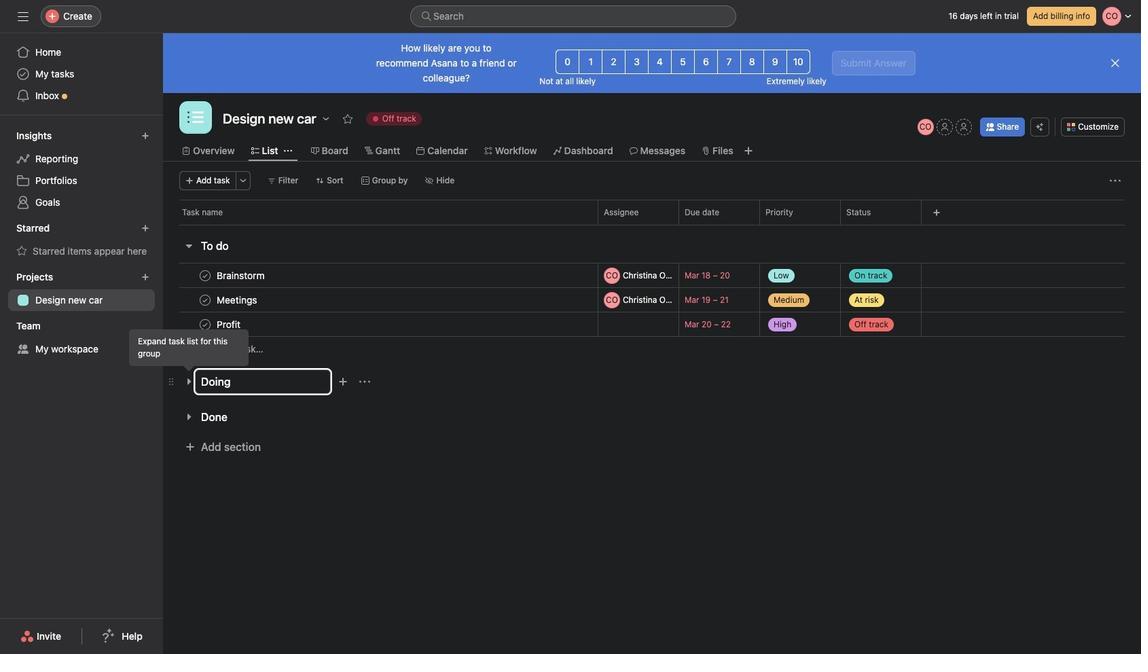 Task type: vqa. For each thing, say whether or not it's contained in the screenshot.
phone
no



Task type: locate. For each thing, give the bounding box(es) containing it.
mark complete image
[[197, 292, 213, 308], [197, 316, 213, 332]]

mark complete checkbox inside brainstorm cell
[[197, 267, 213, 284]]

Mark complete checkbox
[[197, 267, 213, 284], [197, 316, 213, 332]]

expand task list for this group image
[[183, 376, 194, 387], [183, 412, 194, 422]]

more section actions image
[[359, 376, 370, 387]]

task name text field for mark complete checkbox in brainstorm cell
[[214, 269, 269, 282]]

manage project members image
[[917, 119, 934, 135]]

task name text field up task name text box
[[214, 269, 269, 282]]

1 vertical spatial task name text field
[[214, 318, 245, 331]]

New section text field
[[195, 369, 331, 394]]

2 task name text field from the top
[[214, 318, 245, 331]]

0 vertical spatial mark complete image
[[197, 292, 213, 308]]

1 vertical spatial expand task list for this group image
[[183, 412, 194, 422]]

mark complete checkbox down mark complete option
[[197, 316, 213, 332]]

header to do tree grid
[[163, 263, 1141, 361]]

mark complete checkbox for "profit" cell
[[197, 316, 213, 332]]

list box
[[410, 5, 736, 27]]

None radio
[[602, 50, 626, 74], [694, 50, 718, 74], [763, 50, 787, 74], [602, 50, 626, 74], [694, 50, 718, 74], [763, 50, 787, 74]]

new insights image
[[141, 132, 149, 140]]

1 vertical spatial mark complete image
[[197, 316, 213, 332]]

Task name text field
[[214, 269, 269, 282], [214, 318, 245, 331]]

task name text field down task name text box
[[214, 318, 245, 331]]

1 task name text field from the top
[[214, 269, 269, 282]]

global element
[[0, 33, 163, 115]]

0 vertical spatial expand task list for this group image
[[183, 376, 194, 387]]

mark complete image inside meetings cell
[[197, 292, 213, 308]]

meetings cell
[[163, 287, 598, 312]]

add items to starred image
[[141, 224, 149, 232]]

row
[[163, 200, 1141, 225], [179, 224, 1125, 226], [163, 263, 1141, 288], [163, 287, 1141, 312], [163, 312, 1141, 337], [163, 336, 1141, 361]]

task name text field for mark complete checkbox inside the "profit" cell
[[214, 318, 245, 331]]

1 expand task list for this group image from the top
[[183, 376, 194, 387]]

mark complete checkbox inside "profit" cell
[[197, 316, 213, 332]]

task name text field inside brainstorm cell
[[214, 269, 269, 282]]

mark complete checkbox up mark complete option
[[197, 267, 213, 284]]

task name text field inside "profit" cell
[[214, 318, 245, 331]]

2 mark complete image from the top
[[197, 316, 213, 332]]

mark complete image for task name text box
[[197, 292, 213, 308]]

option group
[[556, 50, 810, 74]]

add a task to this group image
[[338, 376, 348, 387]]

1 mark complete checkbox from the top
[[197, 267, 213, 284]]

1 vertical spatial mark complete checkbox
[[197, 316, 213, 332]]

starred element
[[0, 216, 163, 265]]

mark complete image inside "profit" cell
[[197, 316, 213, 332]]

projects element
[[0, 265, 163, 314]]

mark complete image down mark complete image
[[197, 292, 213, 308]]

mark complete image down mark complete option
[[197, 316, 213, 332]]

1 mark complete image from the top
[[197, 292, 213, 308]]

tab actions image
[[284, 147, 292, 155]]

tooltip
[[130, 330, 248, 369]]

0 vertical spatial mark complete checkbox
[[197, 267, 213, 284]]

teams element
[[0, 314, 163, 363]]

0 vertical spatial task name text field
[[214, 269, 269, 282]]

hide sidebar image
[[18, 11, 29, 22]]

None radio
[[556, 50, 579, 74], [579, 50, 603, 74], [625, 50, 649, 74], [648, 50, 672, 74], [671, 50, 695, 74], [717, 50, 741, 74], [740, 50, 764, 74], [786, 50, 810, 74], [556, 50, 579, 74], [579, 50, 603, 74], [625, 50, 649, 74], [648, 50, 672, 74], [671, 50, 695, 74], [717, 50, 741, 74], [740, 50, 764, 74], [786, 50, 810, 74]]

2 mark complete checkbox from the top
[[197, 316, 213, 332]]

dismiss image
[[1110, 58, 1121, 69]]



Task type: describe. For each thing, give the bounding box(es) containing it.
list image
[[187, 109, 204, 126]]

mark complete image for task name text field inside the "profit" cell
[[197, 316, 213, 332]]

profit cell
[[163, 312, 598, 337]]

mark complete image
[[197, 267, 213, 284]]

ask ai image
[[1036, 123, 1044, 131]]

add to starred image
[[342, 113, 353, 124]]

collapse task list for this group image
[[183, 240, 194, 251]]

insights element
[[0, 124, 163, 216]]

add tab image
[[743, 145, 754, 156]]

mark complete checkbox for brainstorm cell
[[197, 267, 213, 284]]

add field image
[[933, 209, 941, 217]]

2 expand task list for this group image from the top
[[183, 412, 194, 422]]

brainstorm cell
[[163, 263, 598, 288]]

more actions image
[[239, 177, 247, 185]]

Task name text field
[[214, 293, 261, 307]]

new project or portfolio image
[[141, 273, 149, 281]]

Mark complete checkbox
[[197, 292, 213, 308]]



